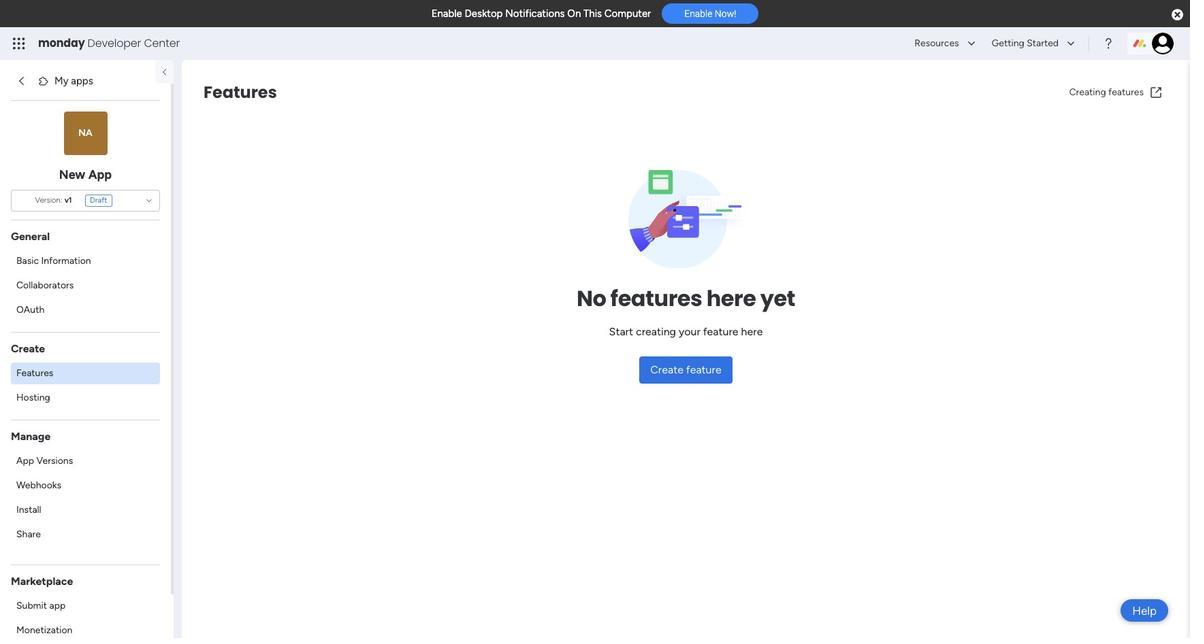 Task type: vqa. For each thing, say whether or not it's contained in the screenshot.
Computer
yes



Task type: locate. For each thing, give the bounding box(es) containing it.
features
[[1109, 86, 1144, 98], [611, 283, 702, 314]]

getting
[[992, 37, 1025, 49]]

marketplace
[[11, 575, 73, 588]]

basic information link
[[11, 250, 160, 272]]

app inside app versions link
[[16, 455, 34, 467]]

kendall parks image
[[1152, 33, 1174, 54]]

0 vertical spatial create
[[11, 342, 45, 355]]

enable left now!
[[684, 8, 713, 19]]

information
[[41, 255, 91, 267]]

0 horizontal spatial create
[[11, 342, 45, 355]]

enable for enable now!
[[684, 8, 713, 19]]

1 horizontal spatial enable
[[684, 8, 713, 19]]

computer
[[605, 7, 651, 20]]

no features here yet
[[577, 283, 795, 314]]

app
[[88, 167, 112, 182], [16, 455, 34, 467]]

create down 'oauth'
[[11, 342, 45, 355]]

my
[[54, 75, 68, 87]]

desktop
[[465, 7, 503, 20]]

create inside button
[[650, 364, 684, 377]]

0 horizontal spatial enable
[[431, 7, 462, 20]]

enable
[[431, 7, 462, 20], [684, 8, 713, 19]]

app versions
[[16, 455, 73, 467]]

version
[[35, 196, 60, 205]]

start creating your feature here
[[609, 325, 763, 338]]

help button
[[1121, 600, 1168, 622]]

developer
[[88, 35, 141, 51]]

features up creating
[[611, 283, 702, 314]]

1 horizontal spatial features
[[204, 81, 277, 103]]

create for create
[[11, 342, 45, 355]]

1 vertical spatial features
[[611, 283, 702, 314]]

on
[[567, 7, 581, 20]]

here
[[707, 283, 756, 314], [741, 325, 763, 338]]

app up draft
[[88, 167, 112, 182]]

feature inside button
[[686, 364, 722, 377]]

0 vertical spatial here
[[707, 283, 756, 314]]

resources button
[[906, 33, 981, 54]]

features inside creating features button
[[1109, 86, 1144, 98]]

1 horizontal spatial features
[[1109, 86, 1144, 98]]

1 vertical spatial feature
[[686, 364, 722, 377]]

new
[[59, 167, 85, 182]]

1 horizontal spatial create
[[650, 364, 684, 377]]

apps
[[71, 75, 93, 87]]

features
[[204, 81, 277, 103], [16, 367, 53, 379]]

center
[[144, 35, 180, 51]]

here down yet
[[741, 325, 763, 338]]

feature right your
[[703, 325, 739, 338]]

0 horizontal spatial features
[[611, 283, 702, 314]]

submit app
[[16, 600, 66, 612]]

notifications
[[505, 7, 565, 20]]

0 vertical spatial features
[[204, 81, 277, 103]]

basic
[[16, 255, 39, 267]]

feature
[[703, 325, 739, 338], [686, 364, 722, 377]]

features right creating at the top of page
[[1109, 86, 1144, 98]]

monetization link
[[11, 620, 160, 639]]

dapulse close image
[[1172, 8, 1183, 22]]

0 horizontal spatial features
[[16, 367, 53, 379]]

enable inside button
[[684, 8, 713, 19]]

create feature
[[650, 364, 722, 377]]

0 horizontal spatial app
[[16, 455, 34, 467]]

enable now!
[[684, 8, 736, 19]]

app
[[49, 600, 66, 612]]

app down manage
[[16, 455, 34, 467]]

enable left desktop
[[431, 7, 462, 20]]

create
[[11, 342, 45, 355], [650, 364, 684, 377]]

1 horizontal spatial app
[[88, 167, 112, 182]]

na
[[78, 127, 92, 139]]

oauth
[[16, 304, 44, 316]]

create down creating
[[650, 364, 684, 377]]

submit app link
[[11, 595, 160, 617]]

1 vertical spatial app
[[16, 455, 34, 467]]

my apps
[[54, 75, 93, 87]]

creating
[[1069, 86, 1106, 98]]

no features here yet image
[[609, 169, 763, 268]]

0 vertical spatial features
[[1109, 86, 1144, 98]]

1 vertical spatial create
[[650, 364, 684, 377]]

share link
[[11, 524, 160, 546]]

select product image
[[12, 37, 26, 50]]

resources
[[915, 37, 959, 49]]

install link
[[11, 499, 160, 521]]

feature down your
[[686, 364, 722, 377]]

hosting link
[[11, 387, 160, 409]]

this
[[584, 7, 602, 20]]

here left yet
[[707, 283, 756, 314]]

features for no
[[611, 283, 702, 314]]

version :
[[35, 196, 62, 205]]

webhooks link
[[11, 475, 160, 497]]

help
[[1132, 604, 1157, 618]]

1 vertical spatial here
[[741, 325, 763, 338]]



Task type: describe. For each thing, give the bounding box(es) containing it.
basic information
[[16, 255, 91, 267]]

create feature button
[[640, 357, 732, 384]]

creating features button
[[1064, 82, 1168, 103]]

creating features
[[1069, 86, 1144, 98]]

v1
[[64, 196, 72, 205]]

oauth link
[[11, 299, 160, 321]]

:
[[60, 196, 62, 205]]

collaborators link
[[11, 275, 160, 297]]

no
[[577, 283, 606, 314]]

0 vertical spatial feature
[[703, 325, 739, 338]]

general
[[11, 230, 50, 243]]

manage
[[11, 430, 51, 443]]

1 vertical spatial features
[[16, 367, 53, 379]]

monday
[[38, 35, 85, 51]]

monday developer center
[[38, 35, 180, 51]]

creating
[[636, 325, 676, 338]]

your
[[679, 325, 701, 338]]

enable for enable desktop notifications on this computer
[[431, 7, 462, 20]]

share
[[16, 529, 41, 540]]

start
[[609, 325, 633, 338]]

enable desktop notifications on this computer
[[431, 7, 651, 20]]

collaborators
[[16, 280, 74, 291]]

getting started
[[992, 37, 1059, 49]]

yet
[[760, 283, 795, 314]]

submit
[[16, 600, 47, 612]]

getting started button
[[984, 33, 1081, 54]]

features link
[[11, 363, 160, 384]]

webhooks
[[16, 480, 61, 491]]

draft
[[90, 196, 107, 205]]

enable now! button
[[662, 4, 759, 24]]

monetization
[[16, 625, 72, 636]]

features for creating
[[1109, 86, 1144, 98]]

new app
[[59, 167, 112, 182]]

versions
[[36, 455, 73, 467]]

hosting
[[16, 392, 50, 403]]

help image
[[1102, 37, 1115, 50]]

app versions link
[[11, 450, 160, 472]]

now!
[[715, 8, 736, 19]]

create for create feature
[[650, 364, 684, 377]]

install
[[16, 504, 41, 516]]

started
[[1027, 37, 1059, 49]]

0 vertical spatial app
[[88, 167, 112, 182]]



